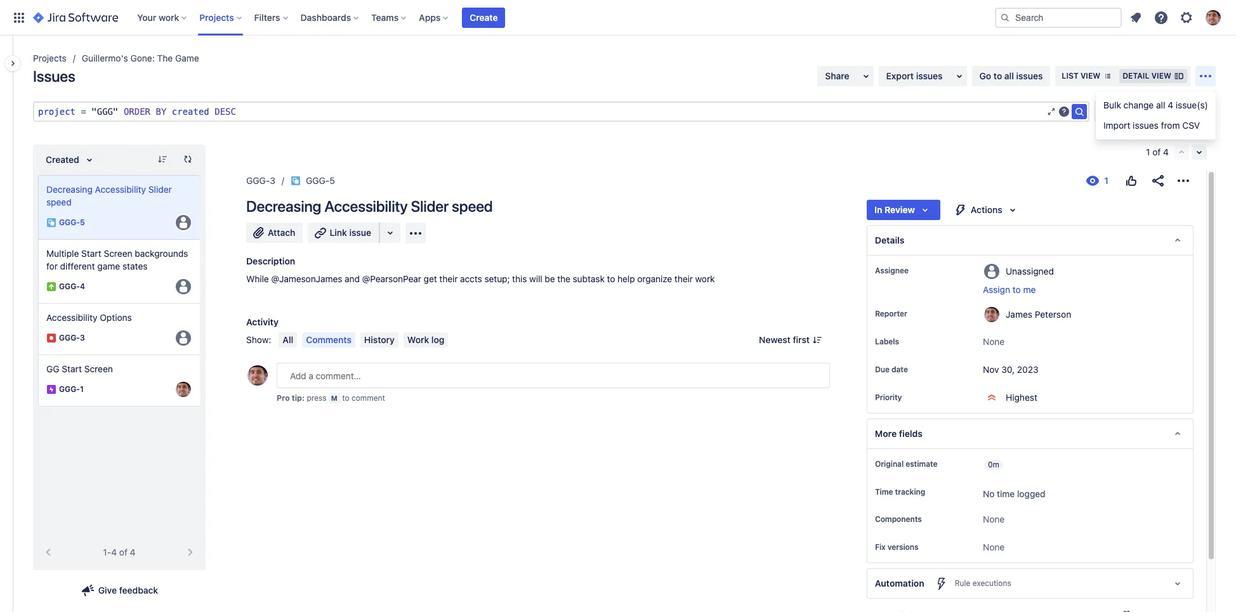 Task type: vqa. For each thing, say whether or not it's contained in the screenshot.
rightmost Fashion
no



Task type: locate. For each thing, give the bounding box(es) containing it.
multiple start screen backgrounds for different game states
[[46, 248, 188, 272]]

this
[[512, 274, 527, 284]]

due
[[875, 365, 890, 374]]

0 horizontal spatial slider
[[148, 184, 172, 195]]

highest
[[1006, 392, 1038, 403]]

notifications image
[[1129, 10, 1144, 25]]

newest first button
[[752, 333, 830, 348]]

ggg- right epic image at the bottom left of page
[[59, 385, 80, 394]]

open export issues dropdown image
[[952, 69, 967, 84]]

0 vertical spatial start
[[81, 248, 101, 259]]

work
[[159, 12, 179, 23], [695, 274, 715, 284]]

ggg- for multiple start screen backgrounds for different game states
[[59, 282, 80, 292]]

1 horizontal spatial 3
[[270, 175, 275, 186]]

work right your
[[159, 12, 179, 23]]

issues for import issues from csv
[[1133, 120, 1159, 131]]

1 horizontal spatial decreasing
[[246, 197, 321, 215]]

ggg- left sub task image
[[246, 175, 270, 186]]

0 horizontal spatial ggg-5
[[59, 218, 85, 228]]

give feedback button
[[73, 581, 166, 601]]

issues inside 'link'
[[1017, 70, 1043, 81]]

order
[[124, 107, 150, 117]]

3 down accessibility options
[[80, 334, 85, 343]]

to inside 'link'
[[994, 70, 1002, 81]]

group containing bulk change all 4 issue(s)
[[1096, 91, 1216, 140]]

0 horizontal spatial speed
[[46, 197, 72, 208]]

slider up add app icon
[[411, 197, 449, 215]]

to right go
[[994, 70, 1002, 81]]

0 vertical spatial none
[[983, 336, 1005, 347]]

original estimate pin to top. only you can see pinned fields. image
[[940, 460, 951, 470]]

created button
[[38, 150, 105, 170]]

ggg-5 right sub task icon
[[59, 218, 85, 228]]

of
[[1153, 147, 1161, 157], [119, 547, 128, 558]]

projects
[[199, 12, 234, 23], [33, 53, 67, 63]]

newest
[[759, 335, 791, 345]]

bug image
[[46, 333, 56, 343]]

ggg-4
[[59, 282, 85, 292]]

issues inside group
[[1133, 120, 1159, 131]]

0 horizontal spatial all
[[1005, 70, 1014, 81]]

start
[[81, 248, 101, 259], [62, 364, 82, 374]]

1 horizontal spatial their
[[675, 274, 693, 284]]

banner
[[0, 0, 1236, 36]]

work right "organize"
[[695, 274, 715, 284]]

comment
[[352, 394, 385, 403]]

1 horizontal spatial projects
[[199, 12, 234, 23]]

30,
[[1002, 364, 1015, 375]]

decreasing accessibility slider speed down order by image
[[46, 184, 172, 208]]

0 horizontal spatial of
[[119, 547, 128, 558]]

2 horizontal spatial issues
[[1133, 120, 1159, 131]]

newest first image
[[812, 335, 823, 345]]

of down import issues from csv link
[[1153, 147, 1161, 157]]

ggg-
[[246, 175, 270, 186], [306, 175, 330, 186], [59, 218, 80, 228], [59, 282, 80, 292], [59, 334, 80, 343], [59, 385, 80, 394]]

issues inside button
[[916, 70, 943, 81]]

0 horizontal spatial projects
[[33, 53, 67, 63]]

2 vertical spatial none
[[983, 542, 1005, 553]]

all right go
[[1005, 70, 1014, 81]]

in
[[875, 204, 883, 215]]

1 vertical spatial 1
[[80, 385, 84, 394]]

0 vertical spatial accessibility
[[95, 184, 146, 195]]

first
[[793, 335, 810, 345]]

view right list
[[1081, 71, 1101, 81]]

0 vertical spatial screen
[[104, 248, 132, 259]]

decreasing up the attach
[[246, 197, 321, 215]]

0 vertical spatial all
[[1005, 70, 1014, 81]]

screen up game
[[104, 248, 132, 259]]

syntax help image
[[1060, 107, 1070, 117]]

share button
[[818, 66, 874, 86]]

2 their from the left
[[675, 274, 693, 284]]

ggg-3 left sub task image
[[246, 175, 275, 186]]

0 vertical spatial work
[[159, 12, 179, 23]]

accessibility down order by image
[[95, 184, 146, 195]]

work log button
[[404, 333, 448, 348]]

issues for export issues
[[916, 70, 943, 81]]

pro tip: press m to comment
[[277, 394, 385, 403]]

1 horizontal spatial issues
[[1017, 70, 1043, 81]]

accessibility inside decreasing accessibility slider speed
[[95, 184, 146, 195]]

save filter button
[[1096, 102, 1153, 122]]

actions
[[971, 204, 1003, 215]]

0 vertical spatial ggg-5
[[306, 175, 335, 186]]

2023
[[1017, 364, 1039, 375]]

0 vertical spatial projects
[[199, 12, 234, 23]]

of right 1-
[[119, 547, 128, 558]]

1 vertical spatial 3
[[80, 334, 85, 343]]

ggg-3 link
[[246, 173, 275, 189]]

1 view from the left
[[1081, 71, 1101, 81]]

decreasing inside decreasing accessibility slider speed
[[46, 184, 93, 195]]

1 vertical spatial projects
[[33, 53, 67, 63]]

1 down gg start screen
[[80, 385, 84, 394]]

decreasing accessibility slider speed up the issue
[[246, 197, 493, 215]]

none down no
[[983, 514, 1005, 525]]

accessibility up the issue
[[324, 197, 408, 215]]

0 horizontal spatial view
[[1081, 71, 1101, 81]]

ggg- left copy link to issue image
[[306, 175, 330, 186]]

their right get
[[439, 274, 458, 284]]

1 horizontal spatial of
[[1153, 147, 1161, 157]]

date
[[892, 365, 908, 374]]

1 none from the top
[[983, 336, 1005, 347]]

work log
[[407, 335, 445, 345]]

james peterson
[[1006, 309, 1072, 320]]

slider down the sort descending icon
[[148, 184, 172, 195]]

decreasing down the created popup button
[[46, 184, 93, 195]]

1 vertical spatial decreasing
[[246, 197, 321, 215]]

vote options: no one has voted for this issue yet. image
[[1124, 173, 1139, 189]]

save
[[1103, 106, 1124, 117]]

to
[[994, 70, 1002, 81], [607, 274, 615, 284], [1013, 284, 1021, 295], [342, 394, 349, 403]]

feedback
[[119, 585, 158, 596]]

0 horizontal spatial their
[[439, 274, 458, 284]]

primary element
[[8, 0, 995, 35]]

estimate
[[906, 460, 938, 469]]

0 horizontal spatial decreasing
[[46, 184, 93, 195]]

issues left list
[[1017, 70, 1043, 81]]

0 vertical spatial decreasing
[[46, 184, 93, 195]]

all
[[1005, 70, 1014, 81], [1157, 100, 1166, 110]]

screen right gg at the bottom left
[[84, 364, 113, 374]]

"ggg"
[[92, 107, 118, 117]]

start right gg at the bottom left
[[62, 364, 82, 374]]

none up executions on the bottom of the page
[[983, 542, 1005, 553]]

ggg- right improvement 'image'
[[59, 282, 80, 292]]

bulk
[[1104, 100, 1122, 110]]

to inside button
[[1013, 284, 1021, 295]]

screen inside multiple start screen backgrounds for different game states
[[104, 248, 132, 259]]

automation element
[[867, 569, 1194, 599]]

none for no
[[983, 514, 1005, 525]]

none up nov
[[983, 336, 1005, 347]]

group
[[1096, 91, 1216, 140]]

due date
[[875, 365, 908, 374]]

versions
[[888, 543, 919, 552]]

their
[[439, 274, 458, 284], [675, 274, 693, 284]]

issue(s)
[[1176, 100, 1208, 110]]

all inside group
[[1157, 100, 1166, 110]]

1 of 4
[[1146, 147, 1169, 157]]

link web pages and more image
[[383, 225, 398, 241]]

1 horizontal spatial work
[[695, 274, 715, 284]]

none for james
[[983, 336, 1005, 347]]

from
[[1161, 120, 1180, 131]]

1 horizontal spatial all
[[1157, 100, 1166, 110]]

start inside multiple start screen backgrounds for different game states
[[81, 248, 101, 259]]

jira software image
[[33, 10, 118, 25], [33, 10, 118, 25]]

be
[[545, 274, 555, 284]]

all inside 'link'
[[1005, 70, 1014, 81]]

ggg-3 right bug image
[[59, 334, 85, 343]]

ggg- right bug image
[[59, 334, 80, 343]]

search image
[[1072, 104, 1088, 119]]

4 up give
[[111, 547, 117, 558]]

share
[[825, 70, 850, 81]]

projects left filters
[[199, 12, 234, 23]]

0 vertical spatial 1
[[1146, 147, 1150, 157]]

1 vertical spatial start
[[62, 364, 82, 374]]

=
[[81, 107, 86, 117]]

0 vertical spatial slider
[[148, 184, 172, 195]]

game
[[175, 53, 199, 63]]

csv
[[1183, 120, 1200, 131]]

menu bar
[[276, 333, 451, 348]]

1 horizontal spatial 5
[[330, 175, 335, 186]]

view
[[1081, 71, 1101, 81], [1152, 71, 1172, 81]]

0 horizontal spatial ggg-3
[[59, 334, 85, 343]]

sort descending image
[[157, 154, 168, 164]]

5 right sub task icon
[[80, 218, 85, 228]]

no
[[983, 489, 995, 500]]

give feedback
[[98, 585, 158, 596]]

projects up issues
[[33, 53, 67, 63]]

your profile and settings image
[[1206, 10, 1221, 25]]

0 vertical spatial 5
[[330, 175, 335, 186]]

1 vertical spatial of
[[119, 547, 128, 558]]

nov 30, 2023
[[983, 364, 1039, 375]]

all up import issues from csv link
[[1157, 100, 1166, 110]]

issues right export
[[916, 70, 943, 81]]

speed inside decreasing accessibility slider speed
[[46, 197, 72, 208]]

description
[[246, 256, 295, 267]]

1
[[1146, 147, 1150, 157], [80, 385, 84, 394]]

fix
[[875, 543, 886, 552]]

to left me
[[1013, 284, 1021, 295]]

sub task image
[[291, 176, 301, 186]]

actions button
[[946, 200, 1028, 220]]

1 vertical spatial screen
[[84, 364, 113, 374]]

sidebar navigation image
[[0, 51, 28, 76]]

automation
[[875, 578, 925, 589]]

speed
[[46, 197, 72, 208], [452, 197, 493, 215]]

get
[[424, 274, 437, 284]]

2 view from the left
[[1152, 71, 1172, 81]]

accessibility
[[95, 184, 146, 195], [324, 197, 408, 215], [46, 312, 97, 323]]

1 horizontal spatial 1
[[1146, 147, 1150, 157]]

more fields element
[[867, 419, 1194, 449]]

0 horizontal spatial issues
[[916, 70, 943, 81]]

5
[[330, 175, 335, 186], [80, 218, 85, 228]]

all for 4
[[1157, 100, 1166, 110]]

1 vertical spatial all
[[1157, 100, 1166, 110]]

their right "organize"
[[675, 274, 693, 284]]

share image
[[1151, 173, 1166, 189]]

accessibility up bug image
[[46, 312, 97, 323]]

export issues
[[886, 70, 943, 81]]

created
[[46, 154, 79, 165]]

1 down import issues from csv
[[1146, 147, 1150, 157]]

ggg- for accessibility options
[[59, 334, 80, 343]]

comments
[[306, 335, 352, 345]]

JQL query field
[[34, 103, 1047, 121]]

issues down filter
[[1133, 120, 1159, 131]]

change
[[1124, 100, 1154, 110]]

while @jamesonjames and @pearsonpear get their accts setup; this will be the subtask to help organize their work
[[246, 274, 715, 284]]

work inside dropdown button
[[159, 12, 179, 23]]

projects for projects link on the top of the page
[[33, 53, 67, 63]]

3 left sub task image
[[270, 175, 275, 186]]

view right detail
[[1152, 71, 1172, 81]]

ggg- right sub task icon
[[59, 218, 80, 228]]

all
[[283, 335, 293, 345]]

start up different
[[81, 248, 101, 259]]

slider inside decreasing accessibility slider speed
[[148, 184, 172, 195]]

log
[[432, 335, 445, 345]]

1 horizontal spatial view
[[1152, 71, 1172, 81]]

1 horizontal spatial slider
[[411, 197, 449, 215]]

refresh image
[[183, 154, 193, 164]]

editor image
[[1047, 107, 1057, 117]]

5 right sub task image
[[330, 175, 335, 186]]

ggg-3
[[246, 175, 275, 186], [59, 334, 85, 343]]

copy link to issue image
[[333, 175, 343, 185]]

1 vertical spatial none
[[983, 514, 1005, 525]]

view for detail view
[[1152, 71, 1172, 81]]

for
[[46, 261, 58, 272]]

import issues from csv link
[[1096, 116, 1216, 136]]

3 none from the top
[[983, 542, 1005, 553]]

accts
[[460, 274, 482, 284]]

filter
[[1126, 106, 1145, 117]]

ggg-5 right sub task image
[[306, 175, 335, 186]]

2 none from the top
[[983, 514, 1005, 525]]

backgrounds
[[135, 248, 188, 259]]

1 horizontal spatial ggg-3
[[246, 175, 275, 186]]

projects inside projects dropdown button
[[199, 12, 234, 23]]

0 horizontal spatial 5
[[80, 218, 85, 228]]

attach button
[[246, 223, 303, 243]]

create button
[[462, 7, 506, 28]]

search image
[[1000, 12, 1011, 23]]

different
[[60, 261, 95, 272]]

0 horizontal spatial work
[[159, 12, 179, 23]]



Task type: describe. For each thing, give the bounding box(es) containing it.
0 horizontal spatial 3
[[80, 334, 85, 343]]

1-
[[103, 547, 111, 558]]

start for multiple
[[81, 248, 101, 259]]

organize
[[637, 274, 672, 284]]

basic
[[1162, 107, 1185, 116]]

teams button
[[368, 7, 411, 28]]

assign
[[983, 284, 1011, 295]]

4 down different
[[80, 282, 85, 292]]

pro
[[277, 394, 290, 403]]

setup;
[[485, 274, 510, 284]]

ggg- for decreasing accessibility slider speed
[[59, 218, 80, 228]]

accessibility options
[[46, 312, 132, 323]]

in review
[[875, 204, 915, 215]]

in review button
[[867, 200, 941, 220]]

apps button
[[415, 7, 453, 28]]

assign to me
[[983, 284, 1036, 295]]

improvement image
[[46, 282, 56, 292]]

desc
[[215, 107, 236, 117]]

history
[[364, 335, 395, 345]]

rule
[[955, 579, 971, 589]]

1 horizontal spatial ggg-5
[[306, 175, 335, 186]]

import and bulk change issues image
[[1198, 69, 1214, 84]]

actions image
[[1176, 173, 1191, 189]]

multiple
[[46, 248, 79, 259]]

4 right 1-
[[130, 547, 136, 558]]

your
[[137, 12, 156, 23]]

gg start screen
[[46, 364, 113, 374]]

m
[[331, 394, 338, 402]]

projects for projects dropdown button
[[199, 12, 234, 23]]

guillermo's
[[82, 53, 128, 63]]

gg
[[46, 364, 59, 374]]

banner containing your work
[[0, 0, 1236, 36]]

while
[[246, 274, 269, 284]]

the
[[157, 53, 173, 63]]

project = "ggg" order by created desc
[[38, 107, 236, 117]]

1 vertical spatial slider
[[411, 197, 449, 215]]

4 down from
[[1164, 147, 1169, 157]]

options
[[100, 312, 132, 323]]

settings image
[[1179, 10, 1195, 25]]

attach
[[268, 227, 295, 238]]

view for list view
[[1081, 71, 1101, 81]]

james peterson image
[[176, 382, 191, 397]]

5 inside the ggg-5 link
[[330, 175, 335, 186]]

menu bar containing all
[[276, 333, 451, 348]]

epic image
[[46, 385, 56, 395]]

Add a comment… field
[[277, 363, 830, 388]]

1 vertical spatial 5
[[80, 218, 85, 228]]

ggg- inside the ggg-5 link
[[306, 175, 330, 186]]

open share dialog image
[[859, 69, 874, 84]]

rule executions
[[955, 579, 1012, 589]]

0 horizontal spatial decreasing accessibility slider speed
[[46, 184, 172, 208]]

comments button
[[302, 333, 355, 348]]

apps
[[419, 12, 441, 23]]

gone:
[[130, 53, 155, 63]]

0 vertical spatial ggg-3
[[246, 175, 275, 186]]

1 horizontal spatial decreasing accessibility slider speed
[[246, 197, 493, 215]]

assignee
[[875, 266, 909, 275]]

all for issues
[[1005, 70, 1014, 81]]

give
[[98, 585, 117, 596]]

issues
[[33, 67, 75, 85]]

no time logged
[[983, 489, 1046, 500]]

detail view
[[1123, 71, 1172, 81]]

to left help
[[607, 274, 615, 284]]

projects button
[[196, 7, 247, 28]]

sub task image
[[46, 218, 56, 228]]

Search field
[[995, 7, 1122, 28]]

logged
[[1018, 489, 1046, 500]]

1 horizontal spatial speed
[[452, 197, 493, 215]]

add app image
[[408, 226, 423, 241]]

will
[[529, 274, 542, 284]]

ggg-5 link
[[306, 173, 335, 189]]

1 vertical spatial accessibility
[[324, 197, 408, 215]]

work
[[407, 335, 429, 345]]

@jamesonjames
[[271, 274, 342, 284]]

details element
[[867, 225, 1194, 256]]

show:
[[246, 335, 271, 345]]

0 horizontal spatial 1
[[80, 385, 84, 394]]

link issue button
[[308, 223, 380, 243]]

0 vertical spatial 3
[[270, 175, 275, 186]]

created
[[172, 107, 209, 117]]

and
[[345, 274, 360, 284]]

go to all issues
[[980, 70, 1043, 81]]

1 vertical spatial work
[[695, 274, 715, 284]]

2 vertical spatial accessibility
[[46, 312, 97, 323]]

reporter pin to top. only you can see pinned fields. image
[[910, 309, 920, 319]]

import issues from csv
[[1104, 120, 1200, 131]]

more
[[875, 428, 897, 439]]

details
[[875, 235, 905, 246]]

tip:
[[292, 394, 305, 403]]

save filter
[[1103, 106, 1145, 117]]

peterson
[[1035, 309, 1072, 320]]

guillermo's gone: the game link
[[82, 51, 199, 66]]

executions
[[973, 579, 1012, 589]]

0m
[[988, 460, 1000, 470]]

0 vertical spatial of
[[1153, 147, 1161, 157]]

by
[[156, 107, 167, 117]]

your work
[[137, 12, 179, 23]]

the
[[557, 274, 571, 284]]

help
[[618, 274, 635, 284]]

unassigned
[[1006, 266, 1054, 276]]

tracking
[[895, 487, 926, 497]]

newest first
[[759, 335, 810, 345]]

bulk change all 4 issue(s) link
[[1096, 95, 1216, 116]]

review
[[885, 204, 915, 215]]

subtask
[[573, 274, 605, 284]]

1 their from the left
[[439, 274, 458, 284]]

4 up from
[[1168, 100, 1174, 110]]

detail
[[1123, 71, 1150, 81]]

labels pin to top. only you can see pinned fields. image
[[902, 337, 912, 347]]

go
[[980, 70, 992, 81]]

fix versions pin to top. only you can see pinned fields. image
[[921, 543, 931, 553]]

appswitcher icon image
[[11, 10, 27, 25]]

go to all issues link
[[972, 66, 1051, 86]]

ggg- for gg start screen
[[59, 385, 80, 394]]

time
[[875, 487, 893, 497]]

history button
[[360, 333, 399, 348]]

me
[[1024, 284, 1036, 295]]

start for gg
[[62, 364, 82, 374]]

screen for gg
[[84, 364, 113, 374]]

order by image
[[82, 152, 97, 168]]

states
[[123, 261, 148, 272]]

help image
[[1154, 10, 1169, 25]]

screen for multiple
[[104, 248, 132, 259]]

@pearsonpear
[[362, 274, 421, 284]]

to right m
[[342, 394, 349, 403]]

export issues button
[[879, 66, 967, 86]]

profile image of james peterson image
[[248, 366, 268, 386]]

activity
[[246, 317, 279, 328]]

jql
[[1195, 107, 1210, 116]]

ggg- inside ggg-3 link
[[246, 175, 270, 186]]

labels
[[875, 337, 899, 347]]

filters button
[[250, 7, 293, 28]]

list view
[[1062, 71, 1101, 81]]

1 vertical spatial ggg-5
[[59, 218, 85, 228]]

link
[[330, 227, 347, 238]]

1 vertical spatial ggg-3
[[59, 334, 85, 343]]

export
[[886, 70, 914, 81]]



